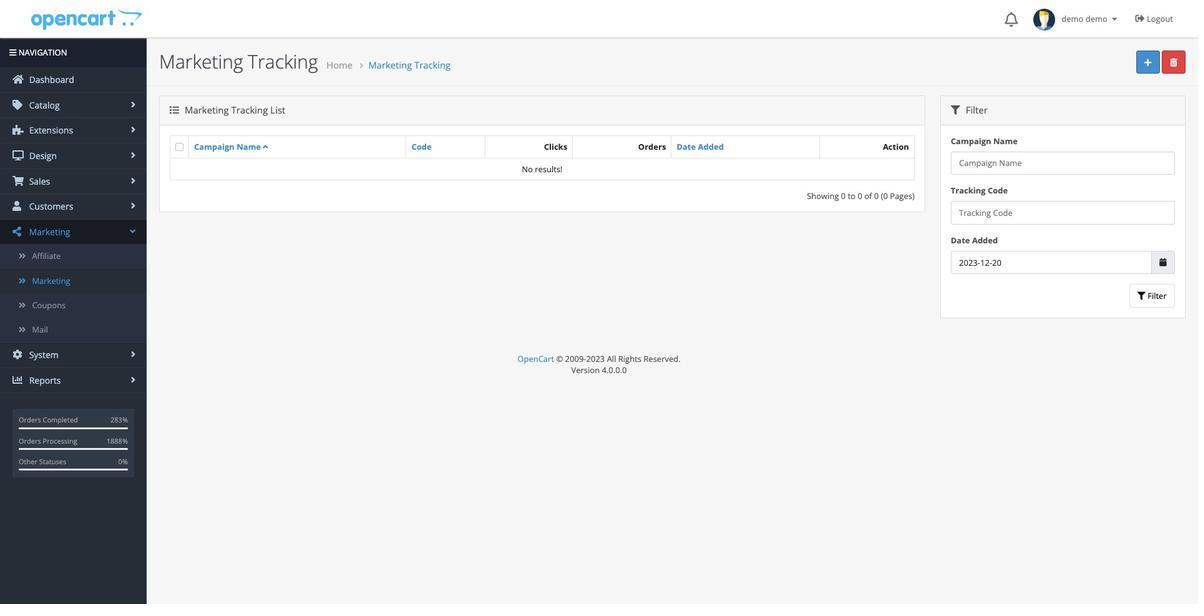 Task type: locate. For each thing, give the bounding box(es) containing it.
opencart © 2009-2023 all rights reserved. version 4.0.0.0
[[518, 353, 681, 376]]

2 vertical spatial orders
[[19, 436, 41, 445]]

0 horizontal spatial name
[[237, 141, 261, 152]]

1 horizontal spatial campaign name
[[951, 135, 1018, 146]]

results!
[[535, 163, 563, 175]]

1 horizontal spatial demo
[[1086, 13, 1108, 24]]

orders for orders completed
[[19, 415, 41, 424]]

marketing right list icon on the left top of the page
[[185, 104, 229, 116]]

0 horizontal spatial demo
[[1062, 13, 1084, 24]]

0 horizontal spatial code
[[411, 141, 432, 152]]

demo demo
[[1055, 13, 1110, 24]]

0 left to at the right of the page
[[841, 190, 846, 202]]

name up tracking code
[[993, 135, 1018, 146]]

mail link
[[0, 318, 147, 342]]

no
[[522, 163, 533, 175]]

opencart image
[[30, 7, 142, 30]]

orders left date added link
[[638, 141, 666, 152]]

sales link
[[0, 169, 147, 194]]

name
[[993, 135, 1018, 146], [237, 141, 261, 152]]

no results!
[[522, 163, 563, 175]]

0
[[841, 190, 846, 202], [858, 190, 862, 202], [874, 190, 879, 202]]

campaign down marketing tracking list
[[194, 141, 235, 152]]

desktop image
[[12, 150, 24, 160]]

sales
[[27, 175, 50, 187]]

2 demo from the left
[[1086, 13, 1108, 24]]

1 horizontal spatial marketing tracking
[[369, 59, 451, 71]]

campaign name down filter icon
[[951, 135, 1018, 146]]

Campaign Name text field
[[951, 151, 1175, 175]]

marketing up affiliate
[[27, 226, 70, 238]]

0 vertical spatial filter
[[963, 104, 988, 116]]

navigation
[[16, 47, 67, 58]]

0 horizontal spatial date added
[[677, 141, 724, 152]]

pages)
[[890, 190, 915, 202]]

filter down calendar image
[[1146, 290, 1167, 301]]

date added link
[[677, 141, 724, 152]]

Date Added text field
[[951, 251, 1152, 274]]

showing
[[807, 190, 839, 202]]

share alt image
[[12, 226, 24, 236]]

affiliate
[[32, 250, 61, 262]]

0 vertical spatial added
[[698, 141, 724, 152]]

0 vertical spatial marketing link
[[0, 219, 147, 244]]

1 vertical spatial added
[[972, 234, 998, 246]]

home link
[[327, 59, 353, 71]]

2 horizontal spatial 0
[[874, 190, 879, 202]]

name down marketing tracking list
[[237, 141, 261, 152]]

opencart
[[518, 353, 554, 364]]

marketing link
[[0, 219, 147, 244], [0, 269, 147, 293]]

code
[[411, 141, 432, 152], [988, 185, 1008, 196]]

logout link
[[1126, 0, 1186, 37]]

user image
[[12, 201, 24, 211]]

0 vertical spatial orders
[[638, 141, 666, 152]]

list
[[270, 104, 285, 116]]

extensions
[[27, 124, 73, 136]]

bars image
[[9, 49, 16, 57]]

date
[[677, 141, 696, 152], [951, 234, 970, 246]]

completed
[[43, 415, 78, 424]]

2023
[[586, 353, 605, 364]]

add new image
[[1144, 58, 1151, 67]]

1 horizontal spatial 0
[[858, 190, 862, 202]]

campaign name
[[951, 135, 1018, 146], [194, 141, 261, 152]]

reserved.
[[644, 353, 681, 364]]

action
[[883, 141, 909, 152]]

campaign down filter icon
[[951, 135, 991, 146]]

1 vertical spatial marketing link
[[0, 269, 147, 293]]

affiliate link
[[0, 244, 147, 269]]

0 horizontal spatial campaign
[[194, 141, 235, 152]]

demo
[[1062, 13, 1084, 24], [1086, 13, 1108, 24]]

bell image
[[1005, 12, 1018, 27]]

marketing link up coupons
[[0, 269, 147, 293]]

marketing link down customers link
[[0, 219, 147, 244]]

0 vertical spatial date
[[677, 141, 696, 152]]

campaign
[[951, 135, 991, 146], [194, 141, 235, 152]]

0 horizontal spatial 0
[[841, 190, 846, 202]]

1 horizontal spatial date added
[[951, 234, 998, 246]]

1888%
[[107, 436, 128, 445]]

1 horizontal spatial campaign
[[951, 135, 991, 146]]

Tracking Code text field
[[951, 201, 1175, 225]]

marketing right home
[[369, 59, 412, 71]]

orders up other
[[19, 436, 41, 445]]

filter
[[963, 104, 988, 116], [1146, 290, 1167, 301]]

2 marketing link from the top
[[0, 269, 147, 293]]

date added
[[677, 141, 724, 152], [951, 234, 998, 246]]

added
[[698, 141, 724, 152], [972, 234, 998, 246]]

1 vertical spatial orders
[[19, 415, 41, 424]]

marketing
[[159, 49, 243, 74], [369, 59, 412, 71], [185, 104, 229, 116], [27, 226, 70, 238], [32, 275, 70, 286]]

demo left caret down icon
[[1086, 13, 1108, 24]]

0 horizontal spatial filter
[[963, 104, 988, 116]]

3 0 from the left
[[874, 190, 879, 202]]

home image
[[12, 74, 24, 84]]

mail
[[32, 324, 48, 335]]

showing 0 to 0 of 0 (0 pages)
[[807, 190, 915, 202]]

tracking
[[248, 49, 318, 74], [414, 59, 451, 71], [231, 104, 268, 116], [951, 185, 986, 196]]

None checkbox
[[175, 143, 183, 151]]

list image
[[170, 106, 179, 115]]

orders processing
[[19, 436, 77, 445]]

1 horizontal spatial filter
[[1146, 290, 1167, 301]]

code link
[[411, 141, 432, 152]]

demo demo link
[[1027, 0, 1126, 37]]

system link
[[0, 343, 147, 367]]

reports
[[27, 374, 61, 386]]

1 demo from the left
[[1062, 13, 1084, 24]]

1 horizontal spatial date
[[951, 234, 970, 246]]

all
[[607, 353, 616, 364]]

shopping cart image
[[12, 176, 24, 186]]

1 vertical spatial code
[[988, 185, 1008, 196]]

orders up orders processing
[[19, 415, 41, 424]]

demo right "demo demo" icon
[[1062, 13, 1084, 24]]

1 vertical spatial filter
[[1146, 290, 1167, 301]]

0 left the "(0"
[[874, 190, 879, 202]]

0 left of
[[858, 190, 862, 202]]

campaign name down marketing tracking list
[[194, 141, 261, 152]]

orders
[[638, 141, 666, 152], [19, 415, 41, 424], [19, 436, 41, 445]]

caret down image
[[1110, 15, 1120, 23]]

statuses
[[39, 457, 66, 466]]

dashboard link
[[0, 68, 147, 92]]

filter inside 'button'
[[1146, 290, 1167, 301]]

1 marketing link from the top
[[0, 219, 147, 244]]

filter right filter icon
[[963, 104, 988, 116]]

2009-
[[565, 353, 586, 364]]

marketing tracking
[[159, 49, 318, 74], [369, 59, 451, 71]]

marketing tracking list
[[182, 104, 285, 116]]



Task type: describe. For each thing, give the bounding box(es) containing it.
1 0 from the left
[[841, 190, 846, 202]]

dashboard
[[27, 74, 74, 86]]

marketing up list icon on the left top of the page
[[159, 49, 243, 74]]

2 0 from the left
[[858, 190, 862, 202]]

campaign name link
[[194, 141, 268, 152]]

(0
[[881, 190, 888, 202]]

tracking code
[[951, 185, 1008, 196]]

cog image
[[12, 349, 24, 359]]

demo demo image
[[1033, 9, 1055, 31]]

1 vertical spatial date added
[[951, 234, 998, 246]]

0 horizontal spatial date
[[677, 141, 696, 152]]

orders completed
[[19, 415, 78, 424]]

catalog
[[27, 99, 60, 111]]

reports link
[[0, 368, 147, 393]]

filter for filter icon
[[963, 104, 988, 116]]

4.0.0.0
[[602, 364, 627, 376]]

other
[[19, 457, 37, 466]]

1 horizontal spatial name
[[993, 135, 1018, 146]]

0%
[[118, 457, 128, 466]]

filter button
[[1129, 284, 1175, 307]]

system
[[27, 349, 59, 361]]

marketing up coupons
[[32, 275, 70, 286]]

283%
[[110, 415, 128, 424]]

design
[[27, 150, 57, 162]]

customers link
[[0, 194, 147, 219]]

customers
[[27, 200, 73, 212]]

marketing tracking link
[[369, 59, 451, 71]]

of
[[864, 190, 872, 202]]

design link
[[0, 144, 147, 168]]

clicks
[[544, 141, 567, 152]]

filter for filter image
[[1146, 290, 1167, 301]]

1 horizontal spatial code
[[988, 185, 1008, 196]]

home
[[327, 59, 353, 71]]

filter image
[[1137, 292, 1146, 300]]

©
[[556, 353, 563, 364]]

opencart link
[[518, 353, 554, 364]]

tag image
[[12, 100, 24, 110]]

version
[[571, 364, 600, 376]]

extensions link
[[0, 118, 147, 143]]

0 vertical spatial code
[[411, 141, 432, 152]]

filter image
[[951, 106, 960, 115]]

chart bar image
[[12, 375, 24, 385]]

rights
[[618, 353, 641, 364]]

1 vertical spatial date
[[951, 234, 970, 246]]

coupons
[[32, 299, 66, 311]]

0 vertical spatial date added
[[677, 141, 724, 152]]

orders for orders processing
[[19, 436, 41, 445]]

catalog link
[[0, 93, 147, 118]]

to
[[848, 190, 856, 202]]

sign out alt image
[[1135, 14, 1145, 23]]

orders for orders
[[638, 141, 666, 152]]

1 horizontal spatial added
[[972, 234, 998, 246]]

0 horizontal spatial campaign name
[[194, 141, 261, 152]]

0 horizontal spatial marketing tracking
[[159, 49, 318, 74]]

processing
[[43, 436, 77, 445]]

0 horizontal spatial added
[[698, 141, 724, 152]]

puzzle piece image
[[12, 125, 24, 135]]

calendar image
[[1160, 258, 1167, 267]]

logout
[[1147, 13, 1173, 24]]

other statuses
[[19, 457, 66, 466]]

coupons link
[[0, 293, 147, 318]]

delete image
[[1170, 58, 1177, 67]]



Task type: vqa. For each thing, say whether or not it's contained in the screenshot.
Customer Customer
no



